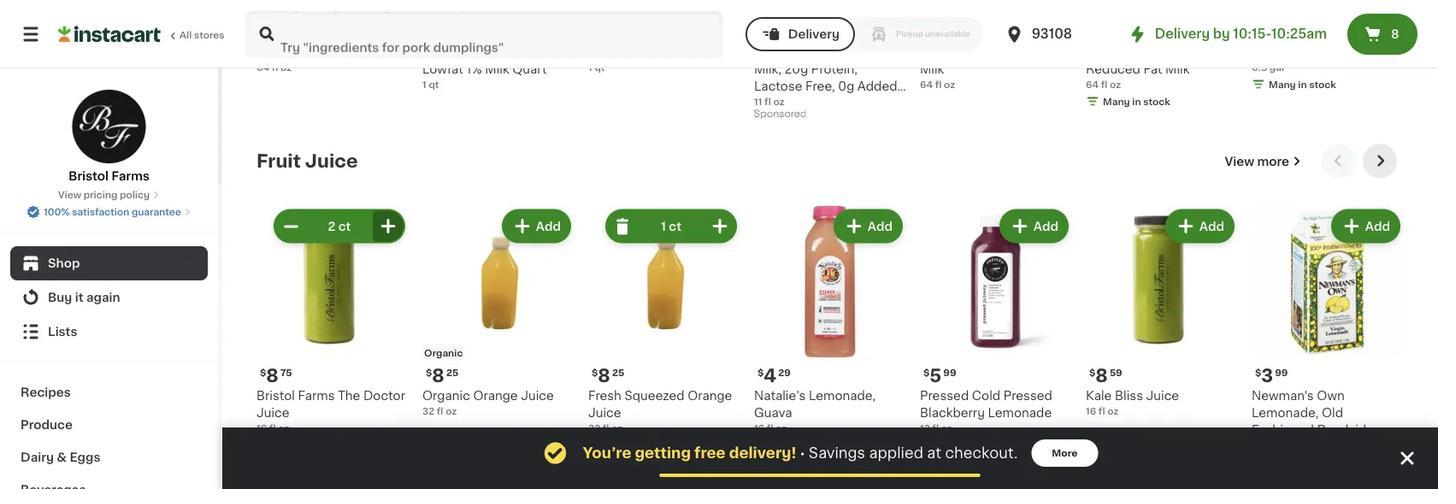 Task type: vqa. For each thing, say whether or not it's contained in the screenshot.
Whole inside the 'Broguiere's Whole Milk 1 qt'
yes



Task type: describe. For each thing, give the bounding box(es) containing it.
64 for lactaid
[[920, 80, 933, 89]]

milk inside lactaid 2% reduced fat milk 64 fl oz
[[920, 63, 945, 75]]

many in stock for lemonade
[[938, 441, 1005, 450]]

bristol for bristol farms
[[69, 170, 109, 182]]

99 for 3
[[1276, 368, 1289, 377]]

milk inside broguiere's whole milk 1 qt
[[701, 46, 725, 58]]

stock for milk
[[1144, 97, 1171, 106]]

shop link
[[10, 246, 208, 281]]

$ 6 oatly oatmilk 64 fl oz
[[257, 23, 339, 72]]

$ 3 99
[[1256, 367, 1289, 385]]

instacart logo image
[[58, 24, 161, 44]]

buy it again link
[[10, 281, 208, 315]]

1 inside 4 clover sonoma organic lowfat 1% milk quart 1 qt
[[423, 80, 427, 89]]

all stores
[[180, 30, 225, 40]]

$ 8 25 for fresh
[[592, 367, 625, 385]]

$5.39 for lactaid 2% reduced fat milk
[[964, 29, 999, 41]]

2 pressed from the left
[[1004, 390, 1053, 402]]

8 button
[[1348, 14, 1418, 55]]

11 fl oz
[[755, 97, 785, 106]]

29
[[779, 368, 791, 377]]

satisfaction
[[72, 207, 129, 217]]

$ 8 59
[[1090, 367, 1123, 385]]

delivery by 10:15-10:25am
[[1155, 28, 1328, 40]]

fashioned
[[1252, 424, 1315, 436]]

delivery for delivery
[[789, 28, 840, 40]]

applied
[[870, 446, 924, 461]]

own
[[1318, 390, 1345, 402]]

lactaid whole milk 0.5 gal
[[1252, 46, 1365, 72]]

fl inside newman's own lemonade, old fashioned roadside 59 fl oz
[[1267, 441, 1274, 450]]

whole for lactaid
[[1300, 46, 1338, 58]]

gluten-free vegan
[[258, 4, 354, 14]]

free
[[695, 446, 726, 461]]

treatment tracker modal dialog
[[222, 428, 1439, 489]]

sugar
[[755, 97, 789, 109]]

farms for bristol farms
[[112, 170, 150, 182]]

fat for organic
[[1144, 63, 1163, 75]]

$ up lactaid 2% reduced fat milk 64 fl oz
[[924, 24, 930, 33]]

chocolate
[[819, 46, 881, 58]]

slate
[[755, 46, 785, 58]]

natalie's lemonade, guava 16 fl oz
[[755, 390, 876, 433]]

lemonade, inside the natalie's lemonade, guava 16 fl oz
[[809, 390, 876, 402]]

$ 8 25 for organic
[[426, 367, 459, 385]]

2
[[328, 220, 336, 232]]

$ for fresh squeezed orange juice
[[592, 368, 598, 377]]

8 inside button
[[1392, 28, 1400, 40]]

2 add from the left
[[868, 220, 893, 232]]

1 inside 'item carousel' region
[[661, 220, 666, 232]]

lactaid for milk
[[920, 46, 965, 58]]

16 inside bristol farms the doctor juice 16 fl oz
[[257, 424, 267, 433]]

2%
[[968, 46, 986, 58]]

bristol farms link
[[69, 89, 150, 185]]

natalie's
[[755, 390, 806, 402]]

you're getting free delivery!
[[583, 446, 797, 461]]

5
[[930, 367, 942, 385]]

$ 4 59 for lactaid whole milk
[[1256, 23, 1289, 41]]

add button for newman's own lemonade, old fashioned roadside
[[1333, 211, 1400, 242]]

oatmilk
[[293, 46, 339, 58]]

eggs
[[70, 452, 100, 464]]

in for gal
[[1299, 80, 1308, 89]]

lemonade
[[988, 407, 1052, 419]]

all stores link
[[58, 10, 226, 58]]

add for newman's own lemonade, old fashioned roadside
[[1366, 220, 1391, 232]]

1 inside broguiere's whole milk 1 qt
[[589, 63, 593, 72]]

oz inside horizon organic reduced fat milk 64 fl oz
[[1110, 80, 1122, 89]]

$ for bristol farms the doctor juice
[[260, 368, 266, 377]]

buy it again
[[48, 292, 120, 304]]

59 right 10:15-
[[1277, 24, 1289, 33]]

reduced for 2%
[[989, 46, 1044, 58]]

gluten-
[[258, 4, 295, 14]]

bristol farms the doctor juice 16 fl oz
[[257, 390, 405, 433]]

$4.59 original price: $5.39 element for lactaid 2% reduced fat milk
[[920, 21, 1073, 43]]

93108 button
[[1005, 10, 1108, 58]]

organic inside horizon organic reduced fat milk 64 fl oz
[[1136, 46, 1184, 58]]

oz inside pressed cold pressed blackberry lemonade 12 fl oz
[[942, 424, 953, 433]]

4 inside 'item carousel' region
[[764, 367, 777, 385]]

in for lemonade
[[967, 441, 976, 450]]

organic orange juice 32 fl oz
[[423, 390, 554, 416]]

it
[[75, 292, 84, 304]]

service type group
[[746, 17, 984, 51]]

product group containing 5
[[920, 206, 1073, 456]]

stores
[[194, 30, 225, 40]]

1%
[[467, 63, 482, 75]]

$6.19 element
[[1086, 21, 1239, 43]]

$ 8 75
[[260, 367, 292, 385]]

lists link
[[10, 315, 208, 349]]

oz inside organic orange juice 32 fl oz
[[446, 406, 457, 416]]

$ inside $ 6 oatly oatmilk 64 fl oz
[[260, 24, 266, 33]]

quart
[[513, 63, 547, 75]]

89
[[778, 24, 791, 33]]

$4.59 original price: $5.39 element for lactaid whole milk
[[1252, 21, 1405, 43]]

kale
[[1086, 390, 1112, 402]]

delivery by 10:15-10:25am link
[[1128, 24, 1328, 44]]

getting
[[635, 446, 691, 461]]

broguiere's
[[589, 46, 657, 58]]

lactose
[[755, 80, 803, 92]]

stock for lemonade
[[978, 441, 1005, 450]]

fl inside organic orange juice 32 fl oz
[[437, 406, 444, 416]]

8 for bristol farms the doctor juice
[[266, 367, 279, 385]]

add for organic orange juice
[[536, 220, 561, 232]]

4 clover sonoma organic lowfat 1% milk quart 1 qt
[[423, 23, 565, 89]]

3 for slate dark chocolate milk, 20g protein, lactose free, 0g added sugar
[[764, 23, 776, 41]]

protein,
[[812, 63, 858, 75]]

11
[[755, 97, 763, 106]]

oz inside lactaid 2% reduced fat milk 64 fl oz
[[944, 80, 956, 89]]

organic inside organic orange juice 32 fl oz
[[423, 390, 470, 402]]

Search field
[[246, 12, 722, 56]]

clover
[[423, 46, 461, 58]]

add for kale bliss juice
[[1200, 220, 1225, 232]]

view pricing policy
[[58, 190, 150, 200]]

slate dark chocolate milk, 20g protein, lactose free, 0g added sugar
[[755, 46, 898, 109]]

doctor
[[364, 390, 405, 402]]

many for fat
[[1104, 97, 1131, 106]]

delivery!
[[729, 446, 797, 461]]

sponsored badge image for 3
[[755, 110, 806, 119]]

many in stock for milk
[[1104, 97, 1171, 106]]

0.5
[[1252, 63, 1268, 72]]

delivery button
[[746, 17, 855, 51]]

$ 3 89
[[758, 23, 791, 41]]

$ for pressed cold pressed blackberry lemonade
[[924, 368, 930, 377]]

roadside
[[1318, 424, 1375, 436]]

sonoma
[[464, 46, 514, 58]]

guava
[[755, 407, 793, 419]]

•
[[800, 446, 806, 460]]

reduced for organic
[[1086, 63, 1141, 75]]

ct for 2 ct
[[339, 220, 351, 232]]

more button
[[1032, 440, 1099, 467]]

oz inside bristol farms the doctor juice 16 fl oz
[[278, 424, 289, 433]]

99 for 5
[[944, 368, 957, 377]]

100% satisfaction guarantee
[[44, 207, 181, 217]]

32 inside fresh squeezed orange juice 32 fl oz
[[589, 424, 601, 433]]

3 for newman's own lemonade, old fashioned roadside
[[1262, 367, 1274, 385]]

$4.99 element
[[589, 21, 741, 43]]

fresh squeezed orange juice 32 fl oz
[[589, 390, 733, 433]]

0g
[[839, 80, 855, 92]]

93108
[[1032, 28, 1073, 40]]

again
[[86, 292, 120, 304]]

fruit juice
[[257, 152, 358, 170]]

$ for kale bliss juice
[[1090, 368, 1096, 377]]

$ for newman's own lemonade, old fashioned roadside
[[1256, 368, 1262, 377]]

old
[[1322, 407, 1344, 419]]

fruit
[[257, 152, 301, 170]]

12
[[920, 424, 930, 433]]

$ 4 59 for lactaid 2% reduced fat milk
[[924, 23, 957, 41]]



Task type: locate. For each thing, give the bounding box(es) containing it.
1 vertical spatial in
[[1133, 97, 1142, 106]]

many in stock down horizon organic reduced fat milk 64 fl oz
[[1104, 97, 1171, 106]]

25 for fresh
[[612, 368, 625, 377]]

many
[[1270, 80, 1297, 89], [1104, 97, 1131, 106], [938, 441, 965, 450]]

bristol up pricing
[[69, 170, 109, 182]]

fl inside bristol farms the doctor juice 16 fl oz
[[269, 424, 276, 433]]

product group containing 4
[[755, 206, 907, 450]]

guarantee
[[132, 207, 181, 217]]

qt inside broguiere's whole milk 1 qt
[[595, 63, 605, 72]]

lowfat
[[423, 63, 464, 75]]

$ for natalie's lemonade, guava
[[758, 368, 764, 377]]

1 horizontal spatial ct
[[669, 220, 682, 232]]

64 inside $ 6 oatly oatmilk 64 fl oz
[[257, 63, 270, 72]]

4 up 0.5
[[1262, 23, 1275, 41]]

0 horizontal spatial 99
[[944, 368, 957, 377]]

delivery left the by
[[1155, 28, 1211, 40]]

3
[[764, 23, 776, 41], [1262, 367, 1274, 385]]

1 horizontal spatial 16
[[755, 424, 765, 433]]

64 inside lactaid 2% reduced fat milk 64 fl oz
[[920, 80, 933, 89]]

0 horizontal spatial pressed
[[920, 390, 969, 402]]

many down blackberry
[[938, 441, 965, 450]]

100%
[[44, 207, 70, 217]]

59 up lactaid 2% reduced fat milk 64 fl oz
[[945, 24, 957, 33]]

$
[[260, 24, 266, 33], [758, 24, 764, 33], [924, 24, 930, 33], [1256, 24, 1262, 33], [260, 368, 266, 377], [426, 368, 432, 377], [592, 368, 598, 377], [758, 368, 764, 377], [924, 368, 930, 377], [1090, 368, 1096, 377], [1256, 368, 1262, 377]]

$ 4 59 up gal
[[1256, 23, 1289, 41]]

1 lactaid from the left
[[920, 46, 965, 58]]

sponsored badge image down sugar
[[755, 110, 806, 119]]

many for 0.5
[[1270, 80, 1297, 89]]

$5.39 for lactaid whole milk
[[1296, 29, 1331, 41]]

buy
[[48, 292, 72, 304]]

4 left 29
[[764, 367, 777, 385]]

1 horizontal spatial qt
[[595, 63, 605, 72]]

1 horizontal spatial view
[[1225, 155, 1255, 167]]

0 horizontal spatial farms
[[112, 170, 150, 182]]

$ inside $ 8 59
[[1090, 368, 1096, 377]]

$ down gluten-
[[260, 24, 266, 33]]

32 inside organic orange juice 32 fl oz
[[423, 406, 435, 416]]

by
[[1214, 28, 1231, 40]]

1 99 from the left
[[944, 368, 957, 377]]

in down pressed cold pressed blackberry lemonade 12 fl oz
[[967, 441, 976, 450]]

10:25am
[[1272, 28, 1328, 40]]

1 horizontal spatial 25
[[612, 368, 625, 377]]

1 vertical spatial 32
[[589, 424, 601, 433]]

ct left increment quantity of fresh squeezed orange juice icon
[[669, 220, 682, 232]]

bliss
[[1115, 390, 1144, 402]]

99 inside the $ 3 99
[[1276, 368, 1289, 377]]

0 horizontal spatial fat
[[1047, 46, 1066, 58]]

fat inside lactaid 2% reduced fat milk 64 fl oz
[[1047, 46, 1066, 58]]

64 for horizon
[[1086, 80, 1099, 89]]

fl inside horizon organic reduced fat milk 64 fl oz
[[1102, 80, 1108, 89]]

99 right 5
[[944, 368, 957, 377]]

1 horizontal spatial $ 8 25
[[592, 367, 625, 385]]

25 up fresh
[[612, 368, 625, 377]]

1 horizontal spatial delivery
[[1155, 28, 1211, 40]]

delivery inside button
[[789, 28, 840, 40]]

0 horizontal spatial whole
[[660, 46, 697, 58]]

milk,
[[755, 63, 782, 75]]

16 down kale
[[1086, 406, 1097, 416]]

organic up quart
[[517, 46, 565, 58]]

$ 4 59 up lactaid 2% reduced fat milk 64 fl oz
[[924, 23, 957, 41]]

6
[[266, 23, 279, 41]]

orange inside fresh squeezed orange juice 32 fl oz
[[688, 390, 733, 402]]

juice left fresh
[[521, 390, 554, 402]]

fl inside fresh squeezed orange juice 32 fl oz
[[603, 424, 609, 433]]

delivery for delivery by 10:15-10:25am
[[1155, 28, 1211, 40]]

juice down fresh
[[589, 407, 622, 419]]

1 pressed from the left
[[920, 390, 969, 402]]

16 inside kale bliss juice 16 fl oz
[[1086, 406, 1097, 416]]

8 for organic orange juice
[[432, 367, 445, 385]]

0 horizontal spatial many in stock
[[938, 441, 1005, 450]]

decrement quantity of bristol farms the doctor juice image
[[281, 216, 301, 237]]

qt down "broguiere's"
[[595, 63, 605, 72]]

0 horizontal spatial $5.39
[[964, 29, 999, 41]]

stock down horizon organic reduced fat milk 64 fl oz
[[1144, 97, 1171, 106]]

5 add button from the left
[[1333, 211, 1400, 242]]

59 inside $ 8 59
[[1110, 368, 1123, 377]]

produce
[[21, 419, 73, 431]]

1 horizontal spatial 64
[[920, 80, 933, 89]]

1 ct from the left
[[339, 220, 351, 232]]

lactaid for gal
[[1252, 46, 1297, 58]]

0 horizontal spatial bristol
[[69, 170, 109, 182]]

pressed up blackberry
[[920, 390, 969, 402]]

2 add button from the left
[[836, 211, 902, 242]]

0 vertical spatial sponsored badge image
[[755, 110, 806, 119]]

2 $ 8 25 from the left
[[592, 367, 625, 385]]

2 ct
[[328, 220, 351, 232]]

0 horizontal spatial reduced
[[989, 46, 1044, 58]]

increment quantity of fresh squeezed orange juice image
[[710, 216, 731, 237]]

fl inside $ 6 oatly oatmilk 64 fl oz
[[272, 63, 278, 72]]

lemonade,
[[809, 390, 876, 402], [1252, 407, 1319, 419]]

many for blackberry
[[938, 441, 965, 450]]

qt down "lowfat"
[[429, 80, 439, 89]]

fat down 93108
[[1047, 46, 1066, 58]]

0 vertical spatial stock
[[1310, 80, 1337, 89]]

view up 100%
[[58, 190, 81, 200]]

gal
[[1270, 63, 1285, 72]]

$4.59 original price: $5.39 element
[[920, 21, 1073, 43], [1252, 21, 1405, 43]]

0 vertical spatial fat
[[1047, 46, 1066, 58]]

many in stock
[[1270, 80, 1337, 89], [1104, 97, 1171, 106], [938, 441, 1005, 450]]

add for pressed cold pressed blackberry lemonade
[[1034, 220, 1059, 232]]

pressed cold pressed blackberry lemonade 12 fl oz
[[920, 390, 1053, 433]]

juice inside bristol farms the doctor juice 16 fl oz
[[257, 407, 290, 419]]

0 vertical spatial bristol
[[69, 170, 109, 182]]

1 vertical spatial sponsored badge image
[[755, 436, 806, 446]]

64 right added
[[920, 80, 933, 89]]

reduced inside horizon organic reduced fat milk 64 fl oz
[[1086, 63, 1141, 75]]

4 add from the left
[[1200, 220, 1225, 232]]

8 for fresh squeezed orange juice
[[598, 367, 611, 385]]

0 vertical spatial 3
[[764, 23, 776, 41]]

lactaid inside lactaid whole milk 0.5 gal
[[1252, 46, 1297, 58]]

add
[[536, 220, 561, 232], [868, 220, 893, 232], [1034, 220, 1059, 232], [1200, 220, 1225, 232], [1366, 220, 1391, 232]]

2 lactaid from the left
[[1252, 46, 1297, 58]]

$5.39 up the 2%
[[964, 29, 999, 41]]

0 vertical spatial 32
[[423, 406, 435, 416]]

4 up clover
[[432, 23, 445, 41]]

$ left '89'
[[758, 24, 764, 33]]

qt inside 4 clover sonoma organic lowfat 1% milk quart 1 qt
[[429, 80, 439, 89]]

99 up the newman's
[[1276, 368, 1289, 377]]

reduced inside lactaid 2% reduced fat milk 64 fl oz
[[989, 46, 1044, 58]]

farms left the
[[298, 390, 335, 402]]

shop
[[48, 257, 80, 269]]

stock down pressed cold pressed blackberry lemonade 12 fl oz
[[978, 441, 1005, 450]]

many in stock inside product group
[[938, 441, 1005, 450]]

organic up clover
[[424, 4, 463, 14]]

whole for broguiere's
[[660, 46, 697, 58]]

section
[[257, 486, 1405, 489]]

stock
[[1310, 80, 1337, 89], [1144, 97, 1171, 106], [978, 441, 1005, 450]]

milk inside 4 clover sonoma organic lowfat 1% milk quart 1 qt
[[485, 63, 510, 75]]

0 horizontal spatial 25
[[446, 368, 459, 377]]

16 inside the natalie's lemonade, guava 16 fl oz
[[755, 424, 765, 433]]

2 orange from the left
[[688, 390, 733, 402]]

organic down '$6.19' element
[[1136, 46, 1184, 58]]

whole inside lactaid whole milk 0.5 gal
[[1300, 46, 1338, 58]]

the
[[338, 390, 360, 402]]

$ up kale
[[1090, 368, 1096, 377]]

fat inside horizon organic reduced fat milk 64 fl oz
[[1144, 63, 1163, 75]]

0 horizontal spatial 16
[[257, 424, 267, 433]]

0 vertical spatial many
[[1270, 80, 1297, 89]]

2 99 from the left
[[1276, 368, 1289, 377]]

2 vertical spatial in
[[967, 441, 976, 450]]

0 vertical spatial lemonade,
[[809, 390, 876, 402]]

3 left '89'
[[764, 23, 776, 41]]

1 horizontal spatial stock
[[1144, 97, 1171, 106]]

fl inside pressed cold pressed blackberry lemonade 12 fl oz
[[933, 424, 939, 433]]

item carousel region
[[257, 144, 1405, 473]]

oz
[[281, 63, 292, 72], [944, 80, 956, 89], [1110, 80, 1122, 89], [774, 97, 785, 106], [446, 406, 457, 416], [1108, 406, 1119, 416], [278, 424, 289, 433], [612, 424, 623, 433], [776, 424, 787, 433], [942, 424, 953, 433], [1276, 441, 1287, 450]]

juice right bliss on the bottom
[[1147, 390, 1180, 402]]

you're
[[583, 446, 632, 461]]

add button for pressed cold pressed blackberry lemonade
[[1002, 211, 1068, 242]]

lists
[[48, 326, 77, 338]]

3 add from the left
[[1034, 220, 1059, 232]]

1
[[589, 63, 593, 72], [423, 80, 427, 89], [661, 220, 666, 232]]

1 $4.59 original price: $5.39 element from the left
[[920, 21, 1073, 43]]

0 horizontal spatial qt
[[429, 80, 439, 89]]

farms for bristol farms the doctor juice 16 fl oz
[[298, 390, 335, 402]]

sponsored badge image inside product group
[[755, 436, 806, 446]]

reduced
[[989, 46, 1044, 58], [1086, 63, 1141, 75]]

lactaid up gal
[[1252, 46, 1297, 58]]

1 horizontal spatial $4.59 original price: $5.39 element
[[1252, 21, 1405, 43]]

1 horizontal spatial in
[[1133, 97, 1142, 106]]

1 whole from the left
[[660, 46, 697, 58]]

bristol for bristol farms the doctor juice 16 fl oz
[[257, 390, 295, 402]]

1 vertical spatial 3
[[1262, 367, 1274, 385]]

59
[[945, 24, 957, 33], [1277, 24, 1289, 33], [1110, 368, 1123, 377], [1252, 441, 1265, 450]]

2 25 from the left
[[612, 368, 625, 377]]

16 for 4
[[755, 424, 765, 433]]

1 ct
[[661, 220, 682, 232]]

farms
[[112, 170, 150, 182], [298, 390, 335, 402]]

product group
[[755, 0, 907, 124], [257, 206, 409, 435], [423, 206, 575, 418], [589, 206, 741, 435], [755, 206, 907, 450], [920, 206, 1073, 456], [1086, 206, 1239, 418], [1252, 206, 1405, 452]]

view for view pricing policy
[[58, 190, 81, 200]]

dairy
[[21, 452, 54, 464]]

2 ct from the left
[[669, 220, 682, 232]]

0 horizontal spatial ct
[[339, 220, 351, 232]]

2 vertical spatial many
[[938, 441, 965, 450]]

1 orange from the left
[[473, 390, 518, 402]]

99
[[944, 368, 957, 377], [1276, 368, 1289, 377]]

view for view more
[[1225, 155, 1255, 167]]

recipes link
[[10, 376, 208, 409]]

view left more
[[1225, 155, 1255, 167]]

policy
[[120, 190, 150, 200]]

1 horizontal spatial many
[[1104, 97, 1131, 106]]

25 for organic
[[446, 368, 459, 377]]

juice inside fresh squeezed orange juice 32 fl oz
[[589, 407, 622, 419]]

lemonade, up savings
[[809, 390, 876, 402]]

ct right 2
[[339, 220, 351, 232]]

1 vertical spatial qt
[[429, 80, 439, 89]]

milk inside horizon organic reduced fat milk 64 fl oz
[[1166, 63, 1190, 75]]

1 down "broguiere's"
[[589, 63, 593, 72]]

$4.59 original price: $5.39 element up lactaid whole milk 0.5 gal
[[1252, 21, 1405, 43]]

organic right doctor
[[423, 390, 470, 402]]

remove fresh squeezed orange juice image
[[613, 216, 633, 237]]

64 inside horizon organic reduced fat milk 64 fl oz
[[1086, 80, 1099, 89]]

0 horizontal spatial orange
[[473, 390, 518, 402]]

2 horizontal spatial many in stock
[[1270, 80, 1337, 89]]

1 vertical spatial many
[[1104, 97, 1131, 106]]

$ 5 99
[[924, 367, 957, 385]]

more
[[1258, 155, 1290, 167]]

75
[[280, 368, 292, 377]]

2 $5.39 from the left
[[1296, 29, 1331, 41]]

1 horizontal spatial 1
[[589, 63, 593, 72]]

fl inside the natalie's lemonade, guava 16 fl oz
[[767, 424, 774, 433]]

$ for slate dark chocolate milk, 20g protein, lactose free, 0g added sugar
[[758, 24, 764, 33]]

0 vertical spatial farms
[[112, 170, 150, 182]]

orange inside organic orange juice 32 fl oz
[[473, 390, 518, 402]]

lemonade, up 'fashioned'
[[1252, 407, 1319, 419]]

0 horizontal spatial 1
[[423, 80, 427, 89]]

0 horizontal spatial $4.59 original price: $5.39 element
[[920, 21, 1073, 43]]

2 horizontal spatial stock
[[1310, 80, 1337, 89]]

1 add button from the left
[[504, 211, 570, 242]]

16 down guava
[[755, 424, 765, 433]]

1 right remove fresh squeezed orange juice image
[[661, 220, 666, 232]]

stock for gal
[[1310, 80, 1337, 89]]

1 horizontal spatial many in stock
[[1104, 97, 1171, 106]]

view inside popup button
[[1225, 155, 1255, 167]]

1 $ 8 25 from the left
[[426, 367, 459, 385]]

$ up fresh
[[592, 368, 598, 377]]

$ inside '$ 4 29'
[[758, 368, 764, 377]]

in for milk
[[1133, 97, 1142, 106]]

all
[[180, 30, 192, 40]]

0 horizontal spatial 3
[[764, 23, 776, 41]]

sponsored badge image
[[755, 110, 806, 119], [755, 436, 806, 446]]

59 inside newman's own lemonade, old fashioned roadside 59 fl oz
[[1252, 441, 1265, 450]]

0 horizontal spatial $ 8 25
[[426, 367, 459, 385]]

None search field
[[245, 10, 724, 58]]

sponsored badge image for 4
[[755, 436, 806, 446]]

3 up the newman's
[[1262, 367, 1274, 385]]

2 $4.59 original price: $5.39 element from the left
[[1252, 21, 1405, 43]]

fl
[[272, 63, 278, 72], [936, 80, 942, 89], [1102, 80, 1108, 89], [765, 97, 771, 106], [437, 406, 444, 416], [1099, 406, 1106, 416], [269, 424, 276, 433], [603, 424, 609, 433], [767, 424, 774, 433], [933, 424, 939, 433], [1267, 441, 1274, 450]]

$ up the newman's
[[1256, 368, 1262, 377]]

many in stock down blackberry
[[938, 441, 1005, 450]]

1 horizontal spatial 32
[[589, 424, 601, 433]]

1 horizontal spatial fat
[[1144, 63, 1163, 75]]

1 down "lowfat"
[[423, 80, 427, 89]]

fat for 2%
[[1047, 46, 1066, 58]]

0 vertical spatial 1
[[589, 63, 593, 72]]

2 vertical spatial stock
[[978, 441, 1005, 450]]

in down lactaid whole milk 0.5 gal
[[1299, 80, 1308, 89]]

1 25 from the left
[[446, 368, 459, 377]]

2 horizontal spatial in
[[1299, 80, 1308, 89]]

$ left 75 on the left bottom of the page
[[260, 368, 266, 377]]

bristol farms logo image
[[71, 89, 147, 164]]

0 horizontal spatial lactaid
[[920, 46, 965, 58]]

1 sponsored badge image from the top
[[755, 110, 806, 119]]

16 for 8
[[1086, 406, 1097, 416]]

2 $ 4 59 from the left
[[1256, 23, 1289, 41]]

$ for organic orange juice
[[426, 368, 432, 377]]

squeezed
[[625, 390, 685, 402]]

$ right the by
[[1256, 24, 1262, 33]]

add button for kale bliss juice
[[1168, 211, 1234, 242]]

lactaid 2% reduced fat milk 64 fl oz
[[920, 46, 1066, 89]]

4 up lactaid 2% reduced fat milk 64 fl oz
[[930, 23, 943, 41]]

view
[[1225, 155, 1255, 167], [58, 190, 81, 200]]

0 horizontal spatial many
[[938, 441, 965, 450]]

1 vertical spatial many in stock
[[1104, 97, 1171, 106]]

25 up organic orange juice 32 fl oz
[[446, 368, 459, 377]]

10:15-
[[1234, 28, 1272, 40]]

pressed up lemonade
[[1004, 390, 1053, 402]]

orange
[[473, 390, 518, 402], [688, 390, 733, 402]]

increment quantity of bristol farms the doctor juice image
[[378, 216, 399, 237]]

juice inside kale bliss juice 16 fl oz
[[1147, 390, 1180, 402]]

juice down "$ 8 75"
[[257, 407, 290, 419]]

1 vertical spatial view
[[58, 190, 81, 200]]

oz inside newman's own lemonade, old fashioned roadside 59 fl oz
[[1276, 441, 1287, 450]]

0 horizontal spatial $ 4 59
[[924, 23, 957, 41]]

2 horizontal spatial many
[[1270, 80, 1297, 89]]

savings
[[809, 446, 866, 461]]

3 add button from the left
[[1002, 211, 1068, 242]]

vegan
[[324, 4, 354, 14]]

2 horizontal spatial 64
[[1086, 80, 1099, 89]]

$ 8 25 up organic orange juice 32 fl oz
[[426, 367, 459, 385]]

lemonade, inside newman's own lemonade, old fashioned roadside 59 fl oz
[[1252, 407, 1319, 419]]

64 down horizon
[[1086, 80, 1099, 89]]

blackberry
[[920, 407, 985, 419]]

64 down oatly at the left top of the page
[[257, 63, 270, 72]]

5 add from the left
[[1366, 220, 1391, 232]]

reduced down horizon
[[1086, 63, 1141, 75]]

2 vertical spatial 1
[[661, 220, 666, 232]]

sponsored badge image up •
[[755, 436, 806, 446]]

8 for kale bliss juice
[[1096, 367, 1109, 385]]

0 horizontal spatial 32
[[423, 406, 435, 416]]

$5.39 up lactaid whole milk 0.5 gal
[[1296, 29, 1331, 41]]

0 horizontal spatial delivery
[[789, 28, 840, 40]]

&
[[57, 452, 67, 464]]

1 $5.39 from the left
[[964, 29, 999, 41]]

delivery up dark
[[789, 28, 840, 40]]

1 horizontal spatial bristol
[[257, 390, 295, 402]]

$ inside $ 3 89
[[758, 24, 764, 33]]

checkout.
[[946, 446, 1018, 461]]

dark
[[788, 46, 816, 58]]

stock down lactaid whole milk 0.5 gal
[[1310, 80, 1337, 89]]

1 vertical spatial 1
[[423, 80, 427, 89]]

farms inside bristol farms the doctor juice 16 fl oz
[[298, 390, 335, 402]]

oz inside $ 6 oatly oatmilk 64 fl oz
[[281, 63, 292, 72]]

2 sponsored badge image from the top
[[755, 436, 806, 446]]

whole inside broguiere's whole milk 1 qt
[[660, 46, 697, 58]]

0 vertical spatial qt
[[595, 63, 605, 72]]

2 horizontal spatial 1
[[661, 220, 666, 232]]

juice right the fruit
[[305, 152, 358, 170]]

fl inside kale bliss juice 16 fl oz
[[1099, 406, 1106, 416]]

16 down "$ 8 75"
[[257, 424, 267, 433]]

1 horizontal spatial 3
[[1262, 367, 1274, 385]]

1 $ 4 59 from the left
[[924, 23, 957, 41]]

0 vertical spatial view
[[1225, 155, 1255, 167]]

reduced right the 2%
[[989, 46, 1044, 58]]

fat down '$6.19' element
[[1144, 63, 1163, 75]]

bristol down "$ 8 75"
[[257, 390, 295, 402]]

organic inside 4 clover sonoma organic lowfat 1% milk quart 1 qt
[[517, 46, 565, 58]]

$ inside the $ 3 99
[[1256, 368, 1262, 377]]

$5.39
[[964, 29, 999, 41], [1296, 29, 1331, 41]]

milk inside lactaid whole milk 0.5 gal
[[1341, 46, 1365, 58]]

fl inside lactaid 2% reduced fat milk 64 fl oz
[[936, 80, 942, 89]]

1 horizontal spatial lemonade,
[[1252, 407, 1319, 419]]

farms up policy
[[112, 170, 150, 182]]

in down horizon organic reduced fat milk 64 fl oz
[[1133, 97, 1142, 106]]

kale bliss juice 16 fl oz
[[1086, 390, 1180, 416]]

1 vertical spatial reduced
[[1086, 63, 1141, 75]]

free
[[295, 4, 317, 14]]

2 vertical spatial many in stock
[[938, 441, 1005, 450]]

0 horizontal spatial lemonade,
[[809, 390, 876, 402]]

99 inside $ 5 99
[[944, 368, 957, 377]]

1 horizontal spatial $ 4 59
[[1256, 23, 1289, 41]]

1 horizontal spatial 99
[[1276, 368, 1289, 377]]

many in stock for gal
[[1270, 80, 1337, 89]]

100% satisfaction guarantee button
[[27, 202, 192, 219]]

many inside 'item carousel' region
[[938, 441, 965, 450]]

1 vertical spatial bristol
[[257, 390, 295, 402]]

add button for organic orange juice
[[504, 211, 570, 242]]

2 whole from the left
[[1300, 46, 1338, 58]]

3 inside 'item carousel' region
[[1262, 367, 1274, 385]]

0 horizontal spatial in
[[967, 441, 976, 450]]

4 inside 4 clover sonoma organic lowfat 1% milk quart 1 qt
[[432, 23, 445, 41]]

many down horizon organic reduced fat milk 64 fl oz
[[1104, 97, 1131, 106]]

1 horizontal spatial lactaid
[[1252, 46, 1297, 58]]

lactaid left the 2%
[[920, 46, 965, 58]]

1 horizontal spatial reduced
[[1086, 63, 1141, 75]]

0 horizontal spatial view
[[58, 190, 81, 200]]

stock inside 'item carousel' region
[[978, 441, 1005, 450]]

0 horizontal spatial stock
[[978, 441, 1005, 450]]

fresh
[[589, 390, 622, 402]]

1 horizontal spatial farms
[[298, 390, 335, 402]]

in inside 'item carousel' region
[[967, 441, 976, 450]]

view more
[[1225, 155, 1290, 167]]

$ left 29
[[758, 368, 764, 377]]

$ 8 25 up fresh
[[592, 367, 625, 385]]

1 horizontal spatial pressed
[[1004, 390, 1053, 402]]

free,
[[806, 80, 836, 92]]

delivery
[[1155, 28, 1211, 40], [789, 28, 840, 40]]

oatly
[[257, 46, 289, 58]]

59 up bliss on the bottom
[[1110, 368, 1123, 377]]

add button
[[504, 211, 570, 242], [836, 211, 902, 242], [1002, 211, 1068, 242], [1168, 211, 1234, 242], [1333, 211, 1400, 242]]

1 add from the left
[[536, 220, 561, 232]]

1 horizontal spatial whole
[[1300, 46, 1338, 58]]

oz inside the natalie's lemonade, guava 16 fl oz
[[776, 424, 787, 433]]

many in stock down lactaid whole milk 0.5 gal
[[1270, 80, 1337, 89]]

many down gal
[[1270, 80, 1297, 89]]

0 vertical spatial many in stock
[[1270, 80, 1337, 89]]

$ inside $ 5 99
[[924, 368, 930, 377]]

0 horizontal spatial 64
[[257, 63, 270, 72]]

$ up organic orange juice 32 fl oz
[[426, 368, 432, 377]]

32
[[423, 406, 435, 416], [589, 424, 601, 433]]

1 vertical spatial fat
[[1144, 63, 1163, 75]]

1 vertical spatial stock
[[1144, 97, 1171, 106]]

1 vertical spatial farms
[[298, 390, 335, 402]]

whole down $4.99 element
[[660, 46, 697, 58]]

0 vertical spatial in
[[1299, 80, 1308, 89]]

1 horizontal spatial $5.39
[[1296, 29, 1331, 41]]

2 horizontal spatial 16
[[1086, 406, 1097, 416]]

$4.59 original price: $5.39 element up the 2%
[[920, 21, 1073, 43]]

at
[[928, 446, 942, 461]]

59 down 'fashioned'
[[1252, 441, 1265, 450]]

whole down 10:25am
[[1300, 46, 1338, 58]]

1 horizontal spatial orange
[[688, 390, 733, 402]]

0 vertical spatial reduced
[[989, 46, 1044, 58]]

bristol inside bristol farms the doctor juice 16 fl oz
[[257, 390, 295, 402]]

oz inside kale bliss juice 16 fl oz
[[1108, 406, 1119, 416]]

1 vertical spatial lemonade,
[[1252, 407, 1319, 419]]

organic up organic orange juice 32 fl oz
[[424, 348, 463, 358]]

4 add button from the left
[[1168, 211, 1234, 242]]

juice inside organic orange juice 32 fl oz
[[521, 390, 554, 402]]

in
[[1299, 80, 1308, 89], [1133, 97, 1142, 106], [967, 441, 976, 450]]

25
[[446, 368, 459, 377], [612, 368, 625, 377]]

20g
[[785, 63, 809, 75]]

$ up blackberry
[[924, 368, 930, 377]]

ct for 1 ct
[[669, 220, 682, 232]]

dairy & eggs
[[21, 452, 100, 464]]

pressed
[[920, 390, 969, 402], [1004, 390, 1053, 402]]

lactaid inside lactaid 2% reduced fat milk 64 fl oz
[[920, 46, 965, 58]]

oz inside fresh squeezed orange juice 32 fl oz
[[612, 424, 623, 433]]

$ inside "$ 8 75"
[[260, 368, 266, 377]]



